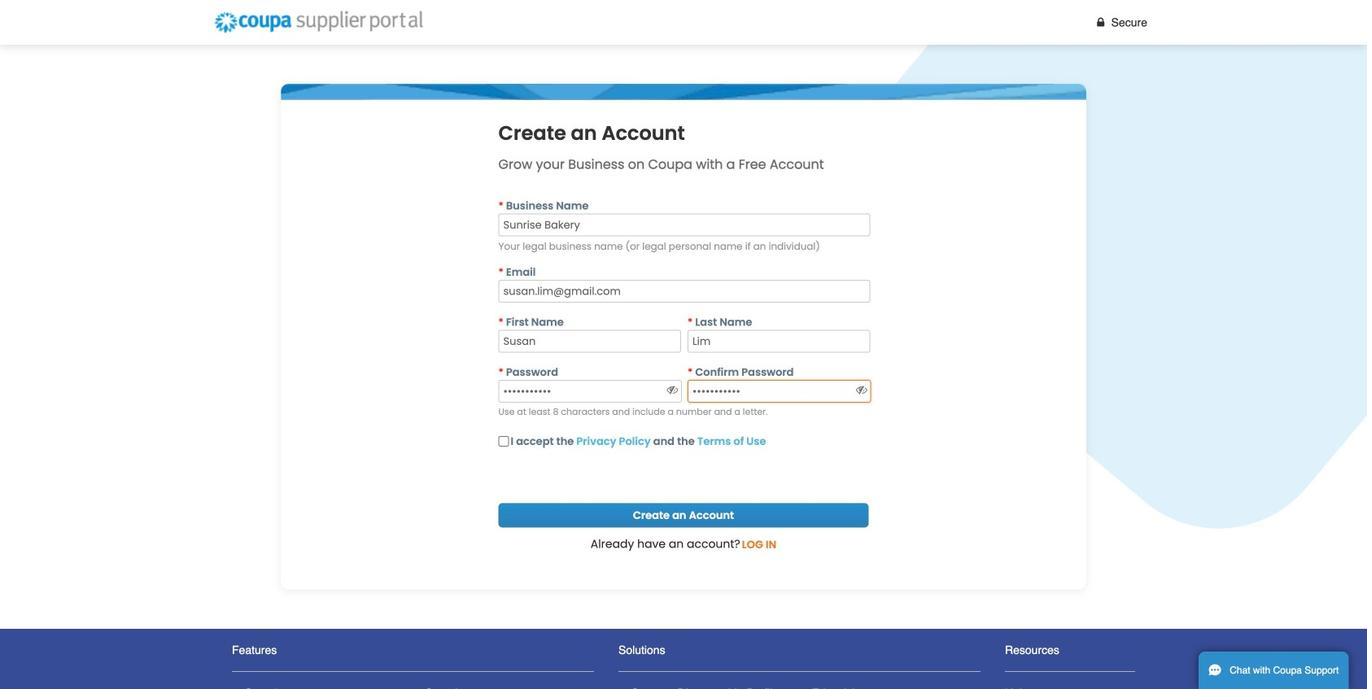 Task type: describe. For each thing, give the bounding box(es) containing it.
fw image
[[666, 384, 680, 396]]

1 horizontal spatial fw image
[[1094, 17, 1108, 28]]

1 vertical spatial fw image
[[855, 384, 869, 396]]



Task type: locate. For each thing, give the bounding box(es) containing it.
0 horizontal spatial fw image
[[855, 384, 869, 396]]

fw image
[[1094, 17, 1108, 28], [855, 384, 869, 396]]

None checkbox
[[499, 436, 509, 447]]

coupa supplier portal image
[[207, 4, 431, 40]]

None text field
[[499, 214, 871, 237], [688, 330, 871, 353], [499, 214, 871, 237], [688, 330, 871, 353]]

0 vertical spatial fw image
[[1094, 17, 1108, 28]]

None password field
[[499, 380, 682, 403], [688, 380, 871, 403], [499, 380, 682, 403], [688, 380, 871, 403]]

None text field
[[499, 280, 871, 303], [499, 330, 681, 353], [499, 280, 871, 303], [499, 330, 681, 353]]



